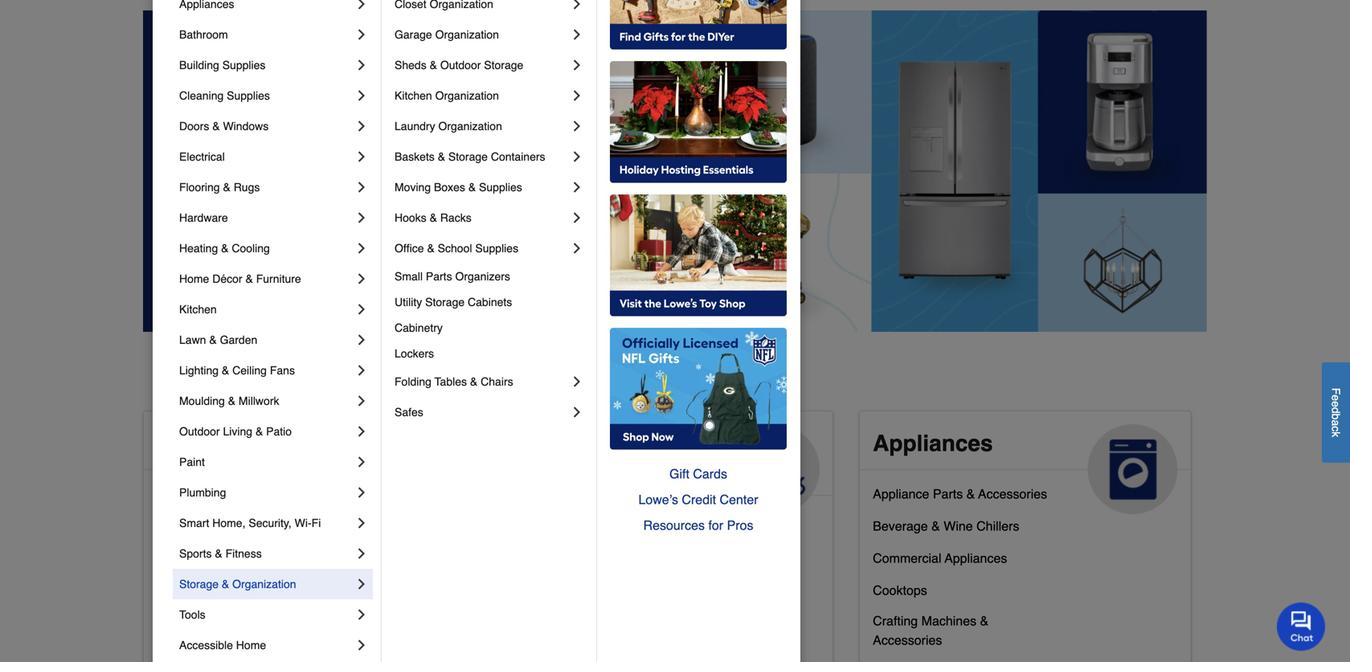 Task type: vqa. For each thing, say whether or not it's contained in the screenshot.
the bottom "5"
no



Task type: locate. For each thing, give the bounding box(es) containing it.
cabinetry link
[[395, 315, 585, 341]]

0 vertical spatial outdoor
[[440, 59, 481, 72]]

lawn
[[179, 334, 206, 346]]

chevron right image for smart home, security, wi-fi
[[354, 515, 370, 531]]

furniture inside pet beds, houses, & furniture "link"
[[637, 544, 689, 559]]

0 horizontal spatial cleaning
[[179, 89, 224, 102]]

holiday hosting essentials. image
[[610, 61, 787, 183]]

supplies up cleaning supplies
[[222, 59, 266, 72]]

furniture down resources
[[637, 544, 689, 559]]

accessible for accessible bathroom link
[[157, 487, 218, 501]]

baskets & storage containers link
[[395, 141, 569, 172]]

cleaning down building
[[179, 89, 224, 102]]

kitchen up laundry
[[395, 89, 432, 102]]

heating & cooling link
[[179, 233, 354, 264]]

chevron right image for accessible home
[[354, 637, 370, 653]]

school
[[438, 242, 472, 255]]

kitchen up lawn
[[179, 303, 217, 316]]

small parts organizers
[[395, 270, 510, 283]]

lighting & ceiling fans link
[[179, 355, 354, 386]]

sheds
[[395, 59, 427, 72]]

pet inside pet cleaning & waste supplies link
[[515, 577, 534, 592]]

livestock supplies link
[[515, 509, 621, 541]]

bathroom up building
[[179, 28, 228, 41]]

building supplies
[[179, 59, 266, 72]]

smart home, security, wi-fi link
[[179, 508, 354, 539]]

garage
[[395, 28, 432, 41]]

accessible up smart
[[157, 487, 218, 501]]

moving boxes & supplies
[[395, 181, 522, 194]]

moulding & millwork
[[179, 395, 279, 408]]

accessories up chillers
[[978, 487, 1047, 501]]

laundry
[[395, 120, 435, 133]]

0 vertical spatial parts
[[426, 270, 452, 283]]

hooks & racks
[[395, 211, 472, 224]]

1 e from the top
[[1330, 395, 1343, 401]]

chevron right image for cleaning supplies
[[354, 88, 370, 104]]

animal & pet care image
[[730, 424, 820, 514]]

lockers link
[[395, 341, 585, 367]]

accessible down smart
[[157, 551, 218, 566]]

0 horizontal spatial outdoor
[[179, 425, 220, 438]]

doors & windows link
[[179, 111, 354, 141]]

storage up kitchen organization link
[[484, 59, 524, 72]]

0 horizontal spatial parts
[[426, 270, 452, 283]]

office & school supplies
[[395, 242, 518, 255]]

0 vertical spatial accessories
[[978, 487, 1047, 501]]

0 vertical spatial kitchen
[[395, 89, 432, 102]]

heating
[[179, 242, 218, 255]]

organization up sheds & outdoor storage
[[435, 28, 499, 41]]

0 horizontal spatial kitchen
[[179, 303, 217, 316]]

& right machines
[[980, 614, 989, 628]]

0 vertical spatial furniture
[[256, 272, 301, 285]]

appliances up appliance parts & accessories
[[873, 431, 993, 456]]

daily assistance link
[[157, 612, 250, 644]]

pet
[[619, 431, 654, 456], [515, 544, 534, 559], [515, 577, 534, 592], [515, 607, 534, 622]]

& right scissors
[[644, 607, 653, 622]]

plumbing link
[[179, 477, 354, 508]]

electrical link
[[179, 141, 354, 172]]

kitchen inside 'link'
[[179, 303, 217, 316]]

furniture
[[256, 272, 301, 285], [637, 544, 689, 559]]

accessible entry & home
[[157, 551, 302, 566]]

outdoor up kitchen organization
[[440, 59, 481, 72]]

therapy
[[292, 647, 339, 662]]

resources
[[643, 518, 705, 533]]

kitchen
[[395, 89, 432, 102], [179, 303, 217, 316], [222, 583, 265, 598]]

décor
[[212, 272, 242, 285]]

& right "tables"
[[470, 375, 478, 388]]

gift
[[670, 467, 690, 481]]

chevron right image for outdoor living & patio
[[354, 424, 370, 440]]

furniture down heating & cooling link
[[256, 272, 301, 285]]

cleaning up clippers,
[[538, 577, 589, 592]]

organization for laundry organization
[[438, 120, 502, 133]]

& right boxes
[[468, 181, 476, 194]]

beverage & wine chillers link
[[873, 515, 1020, 547]]

home,
[[212, 517, 246, 530]]

building
[[179, 59, 219, 72]]

lowe's credit center link
[[610, 487, 787, 513]]

injury relief & physical therapy
[[157, 647, 339, 662]]

accessories inside the appliance parts & accessories link
[[978, 487, 1047, 501]]

appliance parts & accessories
[[873, 487, 1047, 501]]

gift cards link
[[610, 461, 787, 487]]

accessible kitchen
[[157, 583, 265, 598]]

laundry organization link
[[395, 111, 569, 141]]

center
[[720, 492, 758, 507]]

parts up utility storage cabinets
[[426, 270, 452, 283]]

parts up the beverage & wine chillers on the right of page
[[933, 487, 963, 501]]

accessible for accessible kitchen link at bottom left
[[157, 583, 218, 598]]

& left millwork at the bottom left of the page
[[228, 395, 236, 408]]

appliances down wine
[[945, 551, 1007, 566]]

outdoor
[[440, 59, 481, 72], [179, 425, 220, 438]]

1 horizontal spatial kitchen
[[222, 583, 265, 598]]

paint
[[179, 456, 205, 469]]

find gifts for the diyer. image
[[610, 0, 787, 50]]

utility storage cabinets link
[[395, 289, 585, 315]]

furniture inside home décor & furniture link
[[256, 272, 301, 285]]

storage up moving boxes & supplies
[[448, 150, 488, 163]]

1 horizontal spatial cleaning
[[538, 577, 589, 592]]

& left wine
[[932, 519, 940, 534]]

chevron right image for hooks & racks
[[569, 210, 585, 226]]

e up d
[[1330, 395, 1343, 401]]

houses,
[[574, 544, 621, 559]]

1 horizontal spatial outdoor
[[440, 59, 481, 72]]

chevron right image for safes
[[569, 404, 585, 420]]

baskets
[[395, 150, 435, 163]]

pet inside pet beds, houses, & furniture "link"
[[515, 544, 534, 559]]

chevron right image for home décor & furniture
[[354, 271, 370, 287]]

bedroom
[[222, 519, 274, 534]]

& right relief
[[228, 647, 237, 662]]

chevron right image for office & school supplies
[[569, 240, 585, 256]]

doors
[[179, 120, 209, 133]]

accessible kitchen link
[[157, 579, 265, 612]]

& inside 'link'
[[228, 395, 236, 408]]

chevron right image for sports & fitness
[[354, 546, 370, 562]]

lockers
[[395, 347, 434, 360]]

sports & fitness link
[[179, 539, 354, 569]]

sheds & outdoor storage
[[395, 59, 524, 72]]

chevron right image for garage organization
[[569, 27, 585, 43]]

cooling
[[232, 242, 270, 255]]

supplies right the waste
[[644, 577, 693, 592]]

pet beds, houses, & furniture link
[[515, 541, 689, 573]]

kitchen organization
[[395, 89, 499, 102]]

storage down small parts organizers
[[425, 296, 465, 309]]

accessible down daily assistance
[[179, 639, 233, 652]]

& inside crafting machines & accessories
[[980, 614, 989, 628]]

safes link
[[395, 397, 569, 428]]

kitchen down accessible entry & home link
[[222, 583, 265, 598]]

accessible up "tools"
[[157, 583, 218, 598]]

accessible bathroom link
[[157, 483, 278, 515]]

for
[[708, 518, 723, 533]]

2 vertical spatial kitchen
[[222, 583, 265, 598]]

0 horizontal spatial furniture
[[256, 272, 301, 285]]

pet for pet beds, houses, & furniture
[[515, 544, 534, 559]]

1 vertical spatial parts
[[933, 487, 963, 501]]

baskets & storage containers
[[395, 150, 545, 163]]

accessible
[[157, 431, 274, 456], [157, 487, 218, 501], [157, 519, 218, 534], [157, 551, 218, 566], [157, 583, 218, 598], [179, 639, 233, 652]]

pet clippers, scissors & brushes
[[515, 607, 653, 641]]

hardware
[[179, 211, 228, 224]]

machines
[[922, 614, 977, 628]]

& right animal
[[596, 431, 612, 456]]

& inside pet clippers, scissors & brushes
[[644, 607, 653, 622]]

accessible up sports on the bottom
[[157, 519, 218, 534]]

chevron right image for baskets & storage containers
[[569, 149, 585, 165]]

accessories
[[978, 487, 1047, 501], [873, 633, 942, 648]]

pet cleaning & waste supplies
[[515, 577, 693, 592]]

appliance
[[873, 487, 929, 501]]

& inside 'animal & pet care'
[[596, 431, 612, 456]]

sports
[[179, 547, 212, 560]]

chevron right image for lawn & garden
[[354, 332, 370, 348]]

accessories inside crafting machines & accessories
[[873, 633, 942, 648]]

pet inside pet clippers, scissors & brushes
[[515, 607, 534, 622]]

& right the entry at bottom left
[[255, 551, 264, 566]]

outdoor living & patio link
[[179, 416, 354, 447]]

smart home, security, wi-fi
[[179, 517, 321, 530]]

1 vertical spatial accessories
[[873, 633, 942, 648]]

chevron right image for building supplies
[[354, 57, 370, 73]]

organization up tools link
[[232, 578, 296, 591]]

1 vertical spatial kitchen
[[179, 303, 217, 316]]

cleaning
[[179, 89, 224, 102], [538, 577, 589, 592]]

storage inside the baskets & storage containers link
[[448, 150, 488, 163]]

0 vertical spatial appliances
[[873, 431, 993, 456]]

chevron right image for paint
[[354, 454, 370, 470]]

appliances image
[[1088, 424, 1178, 514]]

small
[[395, 270, 423, 283]]

& right the doors
[[212, 120, 220, 133]]

1 horizontal spatial parts
[[933, 487, 963, 501]]

accessories for crafting machines & accessories
[[873, 633, 942, 648]]

storage down sports on the bottom
[[179, 578, 219, 591]]

millwork
[[239, 395, 279, 408]]

& right sheds
[[430, 59, 437, 72]]

1 vertical spatial accessible home link
[[179, 630, 354, 661]]

chevron right image
[[354, 0, 370, 12], [354, 27, 370, 43], [354, 57, 370, 73], [354, 88, 370, 104], [569, 88, 585, 104], [569, 118, 585, 134], [354, 149, 370, 165], [569, 210, 585, 226], [354, 240, 370, 256], [569, 240, 585, 256], [354, 271, 370, 287], [354, 301, 370, 317], [354, 362, 370, 379], [354, 393, 370, 409], [354, 424, 370, 440], [354, 454, 370, 470], [354, 485, 370, 501], [354, 607, 370, 623]]

home down moulding & millwork 'link'
[[281, 431, 343, 456]]

e up b
[[1330, 401, 1343, 407]]

home down tools link
[[236, 639, 266, 652]]

organization for garage organization
[[435, 28, 499, 41]]

chevron right image for folding tables & chairs
[[569, 374, 585, 390]]

home
[[179, 272, 209, 285], [281, 431, 343, 456], [268, 551, 302, 566], [236, 639, 266, 652]]

chevron right image for kitchen
[[354, 301, 370, 317]]

cards
[[693, 467, 727, 481]]

1 vertical spatial furniture
[[637, 544, 689, 559]]

2 e from the top
[[1330, 401, 1343, 407]]

garage organization link
[[395, 19, 569, 50]]

animal & pet care
[[515, 431, 654, 482]]

outdoor down moulding
[[179, 425, 220, 438]]

1 vertical spatial appliances
[[945, 551, 1007, 566]]

0 horizontal spatial accessories
[[873, 633, 942, 648]]

accessories down the crafting
[[873, 633, 942, 648]]

chevron right image
[[569, 0, 585, 12], [569, 27, 585, 43], [569, 57, 585, 73], [354, 118, 370, 134], [569, 149, 585, 165], [354, 179, 370, 195], [569, 179, 585, 195], [354, 210, 370, 226], [354, 332, 370, 348], [569, 374, 585, 390], [569, 404, 585, 420], [354, 515, 370, 531], [354, 546, 370, 562], [354, 576, 370, 592], [354, 637, 370, 653]]

& left cooling
[[221, 242, 229, 255]]

supplies down containers
[[479, 181, 522, 194]]

hooks & racks link
[[395, 203, 569, 233]]

f
[[1330, 388, 1343, 395]]

organization
[[435, 28, 499, 41], [435, 89, 499, 102], [438, 120, 502, 133], [232, 578, 296, 591]]

organization up baskets & storage containers
[[438, 120, 502, 133]]

1 horizontal spatial furniture
[[637, 544, 689, 559]]

accessible home link
[[144, 411, 475, 514], [179, 630, 354, 661]]

organization down sheds & outdoor storage
[[435, 89, 499, 102]]

1 horizontal spatial accessories
[[978, 487, 1047, 501]]

2 horizontal spatial kitchen
[[395, 89, 432, 102]]

accessible home
[[157, 431, 343, 456], [179, 639, 266, 652]]

parts
[[426, 270, 452, 283], [933, 487, 963, 501]]

& left the waste
[[592, 577, 601, 592]]

bathroom up smart home, security, wi-fi
[[222, 487, 278, 501]]

cleaning supplies
[[179, 89, 270, 102]]

organization for kitchen organization
[[435, 89, 499, 102]]



Task type: describe. For each thing, give the bounding box(es) containing it.
office
[[395, 242, 424, 255]]

tables
[[435, 375, 467, 388]]

containers
[[491, 150, 545, 163]]

& left patio
[[256, 425, 263, 438]]

officially licensed n f l gifts. shop now. image
[[610, 328, 787, 450]]

b
[[1330, 414, 1343, 420]]

accessible bedroom link
[[157, 515, 274, 547]]

& up wine
[[967, 487, 975, 501]]

heating & cooling
[[179, 242, 270, 255]]

flooring & rugs
[[179, 181, 260, 194]]

storage & organization link
[[179, 569, 354, 600]]

k
[[1330, 432, 1343, 437]]

care
[[515, 456, 565, 482]]

a
[[1330, 420, 1343, 426]]

animal
[[515, 431, 590, 456]]

chevron right image for tools
[[354, 607, 370, 623]]

garage organization
[[395, 28, 499, 41]]

accessible entry & home link
[[157, 547, 302, 579]]

chevron right image for heating & cooling
[[354, 240, 370, 256]]

1 vertical spatial bathroom
[[222, 487, 278, 501]]

wine
[[944, 519, 973, 534]]

fi
[[312, 517, 321, 530]]

laundry organization
[[395, 120, 502, 133]]

pet beds, houses, & furniture
[[515, 544, 689, 559]]

lawn & garden
[[179, 334, 257, 346]]

lowe's
[[639, 492, 678, 507]]

resources for pros link
[[610, 513, 787, 539]]

chillers
[[977, 519, 1020, 534]]

relief
[[192, 647, 225, 662]]

security,
[[249, 517, 292, 530]]

commercial appliances
[[873, 551, 1007, 566]]

utility
[[395, 296, 422, 309]]

d
[[1330, 407, 1343, 414]]

building supplies link
[[179, 50, 354, 80]]

& down accessible entry & home
[[222, 578, 229, 591]]

plumbing
[[179, 486, 226, 499]]

resources for pros
[[643, 518, 754, 533]]

pet for pet cleaning & waste supplies
[[515, 577, 534, 592]]

accessible bathroom
[[157, 487, 278, 501]]

doors & windows
[[179, 120, 269, 133]]

1 vertical spatial accessible home
[[179, 639, 266, 652]]

storage inside storage & organization link
[[179, 578, 219, 591]]

ceiling
[[232, 364, 267, 377]]

supplies up windows
[[227, 89, 270, 102]]

garden
[[220, 334, 257, 346]]

cabinetry
[[395, 322, 443, 334]]

chevron right image for moving boxes & supplies
[[569, 179, 585, 195]]

fitness
[[226, 547, 262, 560]]

outdoor living & patio
[[179, 425, 292, 438]]

home up storage & organization link
[[268, 551, 302, 566]]

accessible bedroom
[[157, 519, 274, 534]]

storage inside utility storage cabinets link
[[425, 296, 465, 309]]

paint link
[[179, 447, 354, 477]]

pet for pet clippers, scissors & brushes
[[515, 607, 534, 622]]

fans
[[270, 364, 295, 377]]

gift cards
[[670, 467, 727, 481]]

chat invite button image
[[1277, 602, 1326, 651]]

f e e d b a c k
[[1330, 388, 1343, 437]]

moving boxes & supplies link
[[395, 172, 569, 203]]

pet clippers, scissors & brushes link
[[515, 605, 701, 653]]

lawn & garden link
[[179, 325, 354, 355]]

wi-
[[295, 517, 312, 530]]

chevron right image for flooring & rugs
[[354, 179, 370, 195]]

kitchen organization link
[[395, 80, 569, 111]]

livestock
[[515, 512, 568, 527]]

kitchen for kitchen
[[179, 303, 217, 316]]

& right lawn
[[209, 334, 217, 346]]

& down accessible bedroom link
[[215, 547, 222, 560]]

appliances link
[[860, 411, 1191, 514]]

1 vertical spatial outdoor
[[179, 425, 220, 438]]

chevron right image for storage & organization
[[354, 576, 370, 592]]

chevron right image for doors & windows
[[354, 118, 370, 134]]

cabinets
[[468, 296, 512, 309]]

0 vertical spatial accessible home link
[[144, 411, 475, 514]]

cooktops
[[873, 583, 927, 598]]

flooring
[[179, 181, 220, 194]]

cooktops link
[[873, 579, 927, 612]]

chevron right image for kitchen organization
[[569, 88, 585, 104]]

parts for small
[[426, 270, 452, 283]]

living
[[223, 425, 252, 438]]

accessible home image
[[372, 424, 462, 514]]

enjoy savings year-round. no matter what you're shopping for, find what you need at a great price. image
[[143, 10, 1207, 332]]

chevron right image for laundry organization
[[569, 118, 585, 134]]

accessible for accessible entry & home link
[[157, 551, 218, 566]]

f e e d b a c k button
[[1322, 362, 1350, 463]]

visit the lowe's toy shop. image
[[610, 195, 787, 317]]

pet inside 'animal & pet care'
[[619, 431, 654, 456]]

& right houses,
[[625, 544, 634, 559]]

chevron right image for plumbing
[[354, 485, 370, 501]]

0 vertical spatial bathroom
[[179, 28, 228, 41]]

pros
[[727, 518, 754, 533]]

livestock supplies
[[515, 512, 621, 527]]

sports & fitness
[[179, 547, 262, 560]]

appliances inside 'link'
[[873, 431, 993, 456]]

patio
[[266, 425, 292, 438]]

scissors
[[592, 607, 641, 622]]

0 vertical spatial cleaning
[[179, 89, 224, 102]]

credit
[[682, 492, 716, 507]]

accessories for appliance parts & accessories
[[978, 487, 1047, 501]]

storage inside sheds & outdoor storage link
[[484, 59, 524, 72]]

chevron right image for hardware
[[354, 210, 370, 226]]

parts for appliance
[[933, 487, 963, 501]]

& left racks
[[430, 211, 437, 224]]

& left rugs
[[223, 181, 231, 194]]

home décor & furniture
[[179, 272, 301, 285]]

home décor & furniture link
[[179, 264, 354, 294]]

chevron right image for bathroom
[[354, 27, 370, 43]]

tools
[[179, 608, 206, 621]]

hooks
[[395, 211, 427, 224]]

accessible down moulding
[[157, 431, 274, 456]]

supplies up houses,
[[572, 512, 621, 527]]

chairs
[[481, 375, 513, 388]]

chevron right image for sheds & outdoor storage
[[569, 57, 585, 73]]

crafting machines & accessories
[[873, 614, 989, 648]]

smart
[[179, 517, 209, 530]]

crafting machines & accessories link
[[873, 612, 1059, 660]]

chevron right image for electrical
[[354, 149, 370, 165]]

commercial
[[873, 551, 942, 566]]

chevron right image for lighting & ceiling fans
[[354, 362, 370, 379]]

supplies up small parts organizers link
[[475, 242, 518, 255]]

hardware link
[[179, 203, 354, 233]]

entry
[[222, 551, 252, 566]]

1 vertical spatial cleaning
[[538, 577, 589, 592]]

accessible for accessible bedroom link
[[157, 519, 218, 534]]

& right 'décor'
[[246, 272, 253, 285]]

home down heating on the top left of page
[[179, 272, 209, 285]]

chevron right image for moulding & millwork
[[354, 393, 370, 409]]

electrical
[[179, 150, 225, 163]]

kitchen for kitchen organization
[[395, 89, 432, 102]]

& left ceiling
[[222, 364, 229, 377]]

0 vertical spatial accessible home
[[157, 431, 343, 456]]

supplies inside "link"
[[222, 59, 266, 72]]

& right office
[[427, 242, 435, 255]]

boxes
[[434, 181, 465, 194]]

organizers
[[455, 270, 510, 283]]

& right baskets
[[438, 150, 445, 163]]



